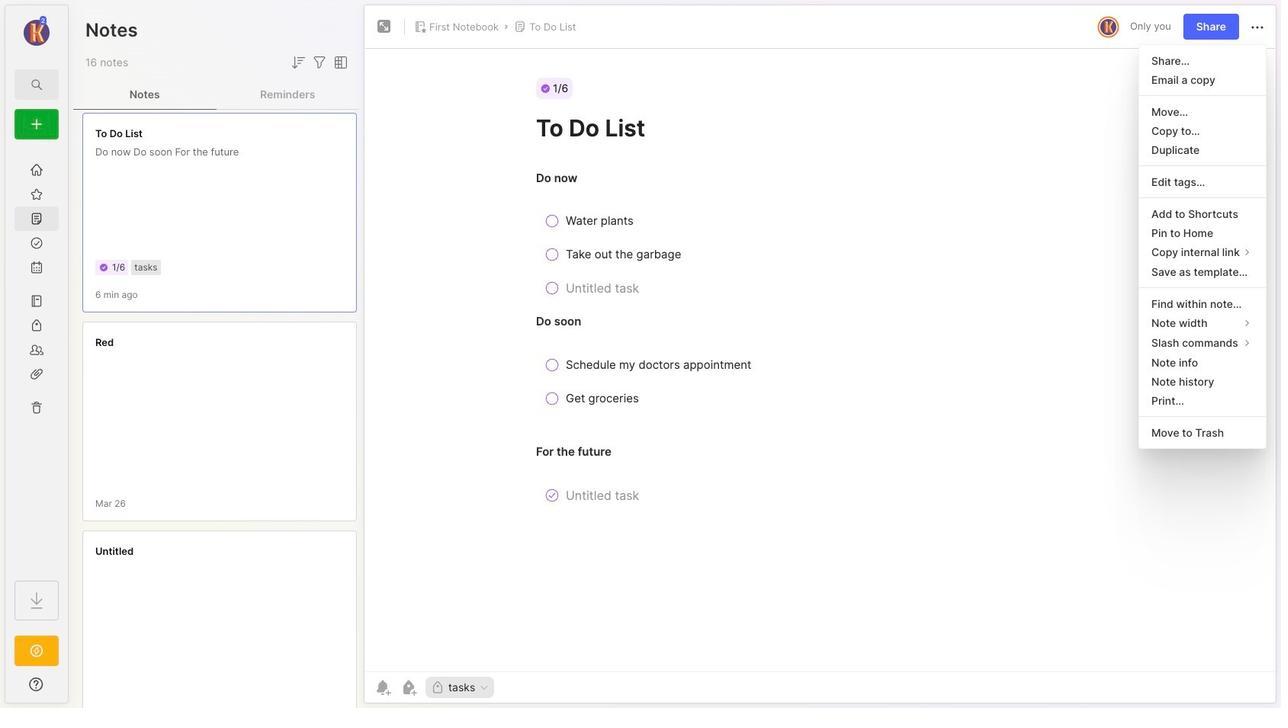 Task type: vqa. For each thing, say whether or not it's contained in the screenshot.
the Font family field in the top right of the page
no



Task type: locate. For each thing, give the bounding box(es) containing it.
Note Editor text field
[[365, 48, 1276, 672]]

home image
[[29, 162, 44, 178]]

dropdown list menu
[[1140, 51, 1266, 442]]

tab list
[[73, 79, 359, 110]]

Copy internal link field
[[1140, 242, 1266, 262]]

tree
[[5, 149, 68, 567]]

View options field
[[329, 53, 350, 72]]

Slash commands field
[[1140, 333, 1266, 353]]

add a reminder image
[[374, 679, 392, 697]]

note window element
[[364, 5, 1277, 704]]

tree inside "main" element
[[5, 149, 68, 567]]

Sort options field
[[289, 53, 307, 72]]

upgrade image
[[27, 642, 46, 661]]

edit search image
[[27, 76, 46, 94]]

Add filters field
[[310, 53, 329, 72]]

more actions image
[[1249, 18, 1267, 36]]

click to expand image
[[67, 680, 78, 699]]



Task type: describe. For each thing, give the bounding box(es) containing it.
kendall parks avatar image
[[1101, 19, 1117, 35]]

add filters image
[[310, 53, 329, 72]]

Note width field
[[1140, 313, 1266, 333]]

WHAT'S NEW field
[[5, 673, 68, 697]]

add tag image
[[400, 679, 418, 697]]

main element
[[0, 0, 73, 709]]

Account field
[[5, 14, 68, 48]]

expand note image
[[375, 18, 394, 36]]

More actions field
[[1249, 17, 1267, 36]]



